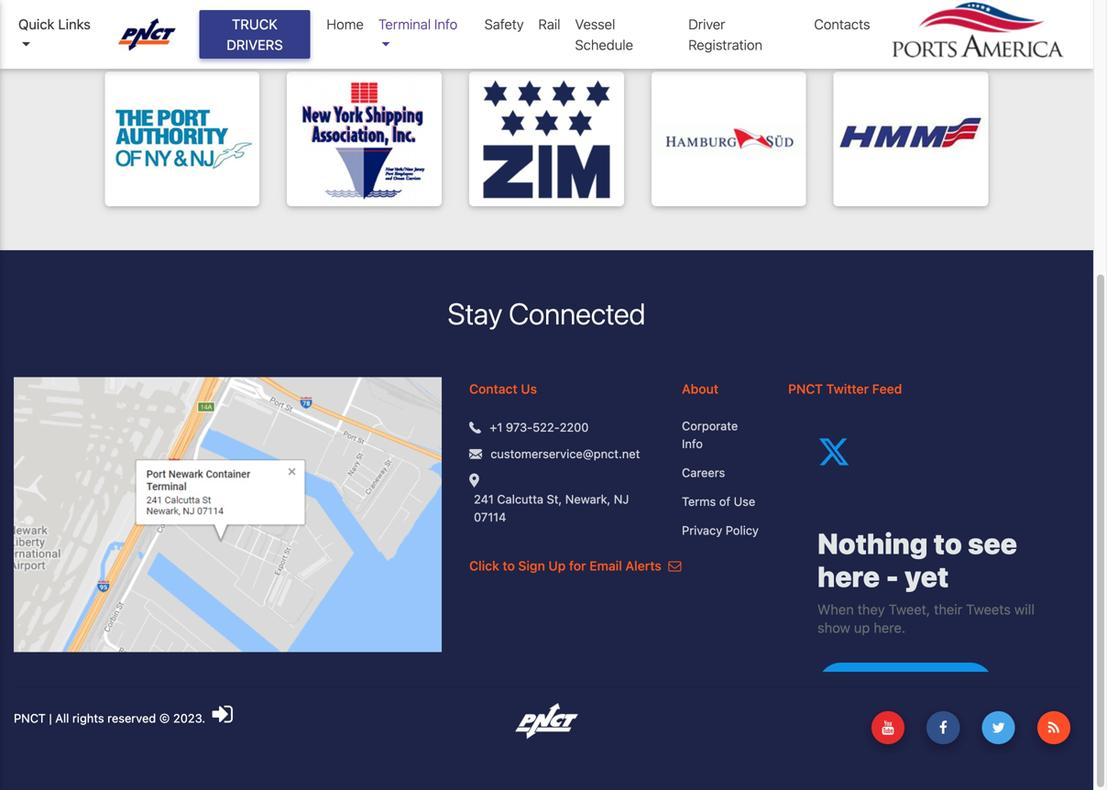 Task type: describe. For each thing, give the bounding box(es) containing it.
stay
[[448, 296, 503, 331]]

customerservice@pnct.net link
[[491, 445, 640, 463]]

stay connected
[[448, 296, 646, 331]]

connected
[[509, 296, 646, 331]]

alerts
[[626, 558, 662, 573]]

feed
[[873, 381, 903, 396]]

policy
[[726, 523, 759, 537]]

pnct twitter feed
[[789, 381, 903, 396]]

twitter
[[827, 381, 869, 396]]

vessel schedule
[[575, 16, 634, 53]]

terminal info link
[[371, 6, 477, 62]]

241
[[474, 492, 494, 506]]

+1 973-522-2200 link
[[490, 418, 589, 436]]

envelope o image
[[669, 560, 682, 572]]

522-
[[533, 420, 560, 434]]

+1 973-522-2200
[[490, 420, 589, 434]]

drivers
[[227, 37, 283, 53]]

vessel schedule link
[[568, 6, 681, 62]]

sign in image
[[212, 702, 233, 726]]

rail
[[539, 16, 561, 32]]

of
[[720, 494, 731, 508]]

contact us
[[470, 381, 537, 396]]

to
[[503, 558, 515, 573]]

click to sign up for email alerts
[[470, 558, 665, 573]]

safety link
[[477, 6, 531, 42]]

quick links
[[18, 16, 91, 32]]

2023.
[[173, 711, 205, 725]]

links
[[58, 16, 91, 32]]

registration
[[689, 37, 763, 53]]

quick links link
[[18, 14, 101, 55]]

973-
[[506, 420, 533, 434]]

|
[[49, 711, 52, 725]]

terms of use
[[682, 494, 756, 508]]

st,
[[547, 492, 562, 506]]

rights
[[72, 711, 104, 725]]

241 calcutta st, newark, nj 07114
[[474, 492, 629, 524]]

+1
[[490, 420, 503, 434]]



Task type: locate. For each thing, give the bounding box(es) containing it.
driver registration link
[[681, 6, 807, 62]]

all
[[55, 711, 69, 725]]

reserved
[[107, 711, 156, 725]]

0 vertical spatial pnct
[[789, 381, 823, 396]]

quick
[[18, 16, 54, 32]]

for
[[569, 558, 586, 573]]

terms
[[682, 494, 716, 508]]

click
[[470, 558, 500, 573]]

careers link
[[682, 464, 761, 482]]

241 calcutta st, newark, nj 07114 link
[[474, 490, 655, 526]]

email
[[590, 558, 622, 573]]

07114
[[474, 510, 507, 524]]

terminal info
[[379, 16, 458, 32]]

1 horizontal spatial pnct
[[789, 381, 823, 396]]

corporate
[[682, 419, 738, 433]]

newark,
[[566, 492, 611, 506]]

info down corporate
[[682, 437, 703, 450]]

about
[[682, 381, 719, 396]]

schedule
[[575, 37, 634, 53]]

terminal
[[379, 16, 431, 32]]

0 horizontal spatial info
[[435, 16, 458, 32]]

pnct for pnct | all rights reserved © 2023.
[[14, 711, 46, 725]]

pnct
[[789, 381, 823, 396], [14, 711, 46, 725]]

0 horizontal spatial pnct
[[14, 711, 46, 725]]

safety
[[485, 16, 524, 32]]

pnct left twitter
[[789, 381, 823, 396]]

corporate info
[[682, 419, 738, 450]]

privacy policy
[[682, 523, 759, 537]]

info
[[435, 16, 458, 32], [682, 437, 703, 450]]

careers
[[682, 466, 725, 479]]

terms of use link
[[682, 493, 761, 511]]

contact
[[470, 381, 518, 396]]

calcutta
[[497, 492, 544, 506]]

us
[[521, 381, 537, 396]]

2200
[[560, 420, 589, 434]]

driver registration
[[689, 16, 763, 53]]

truck
[[232, 16, 278, 32]]

rail link
[[531, 6, 568, 42]]

1 horizontal spatial info
[[682, 437, 703, 450]]

privacy
[[682, 523, 723, 537]]

up
[[549, 558, 566, 573]]

info inside corporate info
[[682, 437, 703, 450]]

1 vertical spatial pnct
[[14, 711, 46, 725]]

©
[[159, 711, 170, 725]]

click to sign up for email alerts link
[[470, 558, 682, 573]]

1 vertical spatial info
[[682, 437, 703, 450]]

truck drivers link
[[199, 10, 310, 59]]

driver
[[689, 16, 726, 32]]

info for corporate info
[[682, 437, 703, 450]]

info right terminal
[[435, 16, 458, 32]]

pnct | all rights reserved © 2023.
[[14, 711, 209, 725]]

info inside terminal info link
[[435, 16, 458, 32]]

vessel
[[575, 16, 616, 32]]

privacy policy link
[[682, 522, 761, 539]]

contacts
[[815, 16, 871, 32]]

0 vertical spatial info
[[435, 16, 458, 32]]

pnct left |
[[14, 711, 46, 725]]

info for terminal info
[[435, 16, 458, 32]]

home link
[[319, 6, 371, 42]]

corporate info link
[[682, 417, 761, 453]]

nj
[[614, 492, 629, 506]]

home
[[327, 16, 364, 32]]

customerservice@pnct.net
[[491, 447, 640, 461]]

use
[[734, 494, 756, 508]]

pnct for pnct twitter feed
[[789, 381, 823, 396]]

sign
[[518, 558, 545, 573]]

contacts link
[[807, 6, 878, 42]]

truck drivers
[[227, 16, 283, 53]]



Task type: vqa. For each thing, say whether or not it's contained in the screenshot.
Portal/Online's Click here to launch link
no



